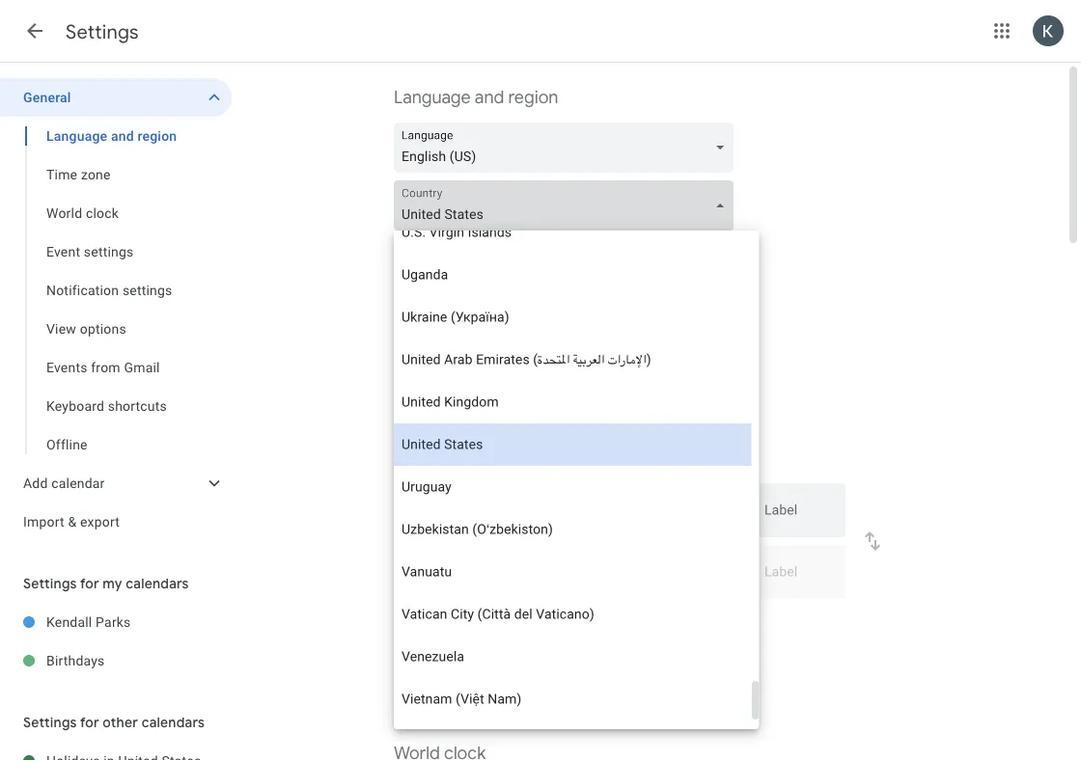 Task type: locate. For each thing, give the bounding box(es) containing it.
for
[[80, 576, 99, 592], [80, 715, 99, 731]]

1 horizontal spatial time
[[394, 413, 432, 435]]

1 vertical spatial settings
[[123, 282, 172, 298]]

other
[[103, 715, 138, 731]]

settings up options
[[123, 282, 172, 298]]

and inside group
[[111, 128, 134, 144]]

1 vertical spatial time
[[394, 413, 432, 435]]

birthdays tree item
[[0, 642, 232, 681]]

to
[[449, 615, 461, 631], [642, 615, 654, 631]]

settings for other calendars
[[23, 715, 205, 731]]

display secondary time zone
[[423, 452, 595, 468]]

view
[[46, 321, 76, 337]]

across
[[635, 655, 669, 668]]

view options
[[46, 321, 126, 337]]

venezuela option
[[394, 636, 752, 679]]

time
[[536, 452, 562, 468], [580, 615, 607, 631]]

settings up notification settings
[[84, 244, 134, 260]]

for left other
[[80, 715, 99, 731]]

settings
[[84, 244, 134, 260], [123, 282, 172, 298]]

my
[[103, 576, 122, 592], [509, 615, 527, 631]]

group
[[0, 117, 232, 464]]

and
[[475, 86, 504, 108], [111, 128, 134, 144]]

learn
[[394, 655, 423, 668]]

to right the ask
[[449, 615, 461, 631]]

1 horizontal spatial my
[[509, 615, 527, 631]]

uganda option
[[394, 254, 752, 296]]

1 vertical spatial and
[[111, 128, 134, 144]]

0 horizontal spatial time
[[536, 452, 562, 468]]

Label for primary time zone. text field
[[765, 504, 830, 531]]

0 vertical spatial language
[[394, 86, 471, 108]]

calendar
[[552, 655, 598, 668]]

options
[[80, 321, 126, 337]]

settings for event settings
[[84, 244, 134, 260]]

to left the 'current'
[[642, 615, 654, 631]]

zone
[[81, 167, 111, 182], [436, 413, 474, 435], [566, 452, 595, 468], [610, 615, 639, 631]]

0 vertical spatial settings
[[66, 20, 139, 44]]

settings up kendall
[[23, 576, 77, 592]]

add
[[23, 476, 48, 491]]

calendars up kendall parks tree item
[[126, 576, 189, 592]]

primary
[[531, 615, 577, 631]]

1 vertical spatial settings
[[23, 576, 77, 592]]

0 vertical spatial time
[[46, 167, 77, 182]]

time zone up 'display'
[[394, 413, 474, 435]]

1 horizontal spatial and
[[475, 86, 504, 108]]

0 horizontal spatial and
[[111, 128, 134, 144]]

display
[[423, 452, 467, 468]]

tree
[[0, 78, 232, 542]]

offline
[[46, 437, 88, 453]]

my right update
[[509, 615, 527, 631]]

for up kendall parks at the left
[[80, 576, 99, 592]]

language and region
[[394, 86, 558, 108], [46, 128, 177, 144]]

uruguay option
[[394, 466, 752, 509]]

go back image
[[23, 19, 46, 42]]

&
[[68, 514, 77, 530]]

time right secondary
[[536, 452, 562, 468]]

1 vertical spatial language and region
[[46, 128, 177, 144]]

1 horizontal spatial to
[[642, 615, 654, 631]]

tree containing general
[[0, 78, 232, 542]]

birthdays link
[[46, 642, 232, 681]]

None field
[[394, 123, 742, 173], [394, 181, 742, 231], [394, 123, 742, 173], [394, 181, 742, 231]]

settings
[[66, 20, 139, 44], [23, 576, 77, 592], [23, 715, 77, 731]]

0 horizontal spatial language
[[46, 128, 107, 144]]

update
[[464, 615, 506, 631]]

time zone up 'world clock'
[[46, 167, 111, 182]]

0 vertical spatial region
[[508, 86, 558, 108]]

secondary
[[470, 452, 532, 468]]

0 horizontal spatial time zone
[[46, 167, 111, 182]]

language
[[394, 86, 471, 108], [46, 128, 107, 144]]

1 horizontal spatial region
[[508, 86, 558, 108]]

0 horizontal spatial time
[[46, 167, 77, 182]]

ukraine (україна) option
[[394, 296, 752, 339]]

zone down united kingdom 'option'
[[566, 452, 595, 468]]

2 to from the left
[[642, 615, 654, 631]]

zone inside group
[[81, 167, 111, 182]]

settings for settings for other calendars
[[23, 715, 77, 731]]

ask to update my primary time zone to current location
[[423, 615, 752, 631]]

1 vertical spatial for
[[80, 715, 99, 731]]

0 horizontal spatial language and region
[[46, 128, 177, 144]]

region
[[508, 86, 558, 108], [138, 128, 177, 144]]

time
[[46, 167, 77, 182], [394, 413, 432, 435]]

1 horizontal spatial time zone
[[394, 413, 474, 435]]

1 vertical spatial calendars
[[142, 715, 205, 731]]

1 vertical spatial region
[[138, 128, 177, 144]]

calendars right other
[[142, 715, 205, 731]]

zone up "clock"
[[81, 167, 111, 182]]

time up world
[[46, 167, 77, 182]]

0 vertical spatial settings
[[84, 244, 134, 260]]

time right primary
[[580, 615, 607, 631]]

location
[[703, 615, 752, 631]]

world clock
[[46, 205, 119, 221]]

0 horizontal spatial my
[[103, 576, 122, 592]]

holidays in united states tree item
[[0, 743, 232, 761]]

1 vertical spatial language
[[46, 128, 107, 144]]

works
[[601, 655, 632, 668]]

0 vertical spatial language and region
[[394, 86, 558, 108]]

0 vertical spatial my
[[103, 576, 122, 592]]

current
[[658, 615, 700, 631]]

0 vertical spatial for
[[80, 576, 99, 592]]

united arab emirates (‫الإمارات العربية المتحدة‬‎) option
[[394, 339, 752, 381]]

2 vertical spatial settings
[[23, 715, 77, 731]]

time zone
[[46, 167, 111, 182], [394, 413, 474, 435]]

language inside group
[[46, 128, 107, 144]]

events from gmail
[[46, 360, 160, 376]]

0 vertical spatial time zone
[[46, 167, 111, 182]]

zone up works
[[610, 615, 639, 631]]

time up 'display'
[[394, 413, 432, 435]]

settings up general tree item
[[66, 20, 139, 44]]

united states option
[[394, 424, 752, 466]]

1 horizontal spatial time
[[580, 615, 607, 631]]

time zone inside tree
[[46, 167, 111, 182]]

0 vertical spatial calendars
[[126, 576, 189, 592]]

settings down "birthdays"
[[23, 715, 77, 731]]

calendars
[[126, 576, 189, 592], [142, 715, 205, 731]]

0 horizontal spatial to
[[449, 615, 461, 631]]

1 for from the top
[[80, 576, 99, 592]]

2 for from the top
[[80, 715, 99, 731]]

0 horizontal spatial region
[[138, 128, 177, 144]]

vanuatu option
[[394, 551, 752, 594]]

from
[[91, 360, 120, 376]]

my up parks
[[103, 576, 122, 592]]

export
[[80, 514, 120, 530]]



Task type: describe. For each thing, give the bounding box(es) containing it.
keyboard
[[46, 398, 104, 414]]

google
[[512, 655, 549, 668]]

language and region inside tree
[[46, 128, 177, 144]]

united kingdom option
[[394, 381, 752, 424]]

clock
[[86, 205, 119, 221]]

1 horizontal spatial language and region
[[394, 86, 558, 108]]

learn more about how google calendar works across
[[394, 655, 672, 668]]

general
[[23, 89, 71, 105]]

more
[[426, 655, 453, 668]]

wallis & futuna option
[[394, 721, 752, 761]]

event settings
[[46, 244, 134, 260]]

settings for settings for my calendars
[[23, 576, 77, 592]]

1 horizontal spatial language
[[394, 86, 471, 108]]

settings for settings
[[66, 20, 139, 44]]

0 vertical spatial and
[[475, 86, 504, 108]]

settings for notification settings
[[123, 282, 172, 298]]

world
[[46, 205, 82, 221]]

general tree item
[[0, 78, 232, 117]]

for for my
[[80, 576, 99, 592]]

notification settings
[[46, 282, 172, 298]]

about
[[455, 655, 485, 668]]

kendall parks tree item
[[0, 604, 232, 642]]

region inside group
[[138, 128, 177, 144]]

ask
[[423, 615, 446, 631]]

notification
[[46, 282, 119, 298]]

vatican city (città del vaticano) option
[[394, 594, 752, 636]]

gmail
[[124, 360, 160, 376]]

how
[[488, 655, 510, 668]]

import
[[23, 514, 64, 530]]

calendars for settings for my calendars
[[126, 576, 189, 592]]

keyboard shortcuts
[[46, 398, 167, 414]]

events
[[46, 360, 87, 376]]

1 vertical spatial time
[[580, 615, 607, 631]]

1 vertical spatial my
[[509, 615, 527, 631]]

vietnam (việt nam) option
[[394, 679, 752, 721]]

group containing language and region
[[0, 117, 232, 464]]

zone up 'display'
[[436, 413, 474, 435]]

1 vertical spatial time zone
[[394, 413, 474, 435]]

1 to from the left
[[449, 615, 461, 631]]

time inside group
[[46, 167, 77, 182]]

import & export
[[23, 514, 120, 530]]

calendars for settings for other calendars
[[142, 715, 205, 731]]

calendar
[[51, 476, 105, 491]]

add calendar
[[23, 476, 105, 491]]

uzbekistan (oʻzbekiston) option
[[394, 509, 752, 551]]

settings for my calendars
[[23, 576, 189, 592]]

birthdays
[[46, 653, 105, 669]]

parks
[[96, 615, 131, 631]]

settings for my calendars tree
[[0, 604, 232, 681]]

kendall parks
[[46, 615, 131, 631]]

u.s. virgin islands option
[[394, 211, 752, 254]]

event
[[46, 244, 80, 260]]

kendall
[[46, 615, 92, 631]]

shortcuts
[[108, 398, 167, 414]]

for for other
[[80, 715, 99, 731]]

0 vertical spatial time
[[536, 452, 562, 468]]

Label for secondary time zone. text field
[[765, 566, 830, 593]]

settings heading
[[66, 20, 139, 44]]



Task type: vqa. For each thing, say whether or not it's contained in the screenshot.
And within the GROUP
yes



